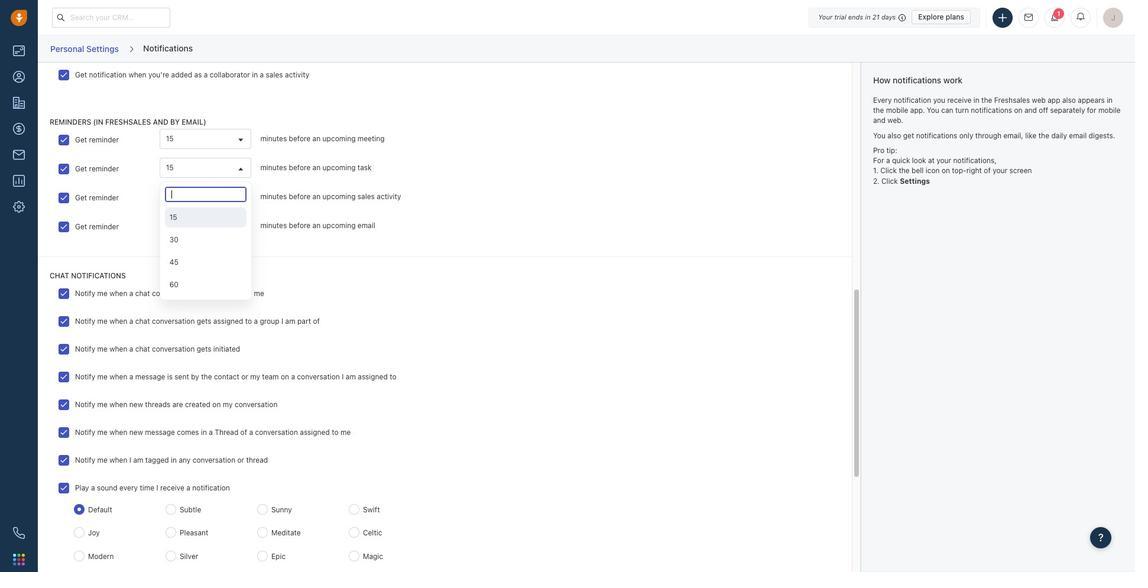 Task type: vqa. For each thing, say whether or not it's contained in the screenshot.
Discovery the 0
no



Task type: describe. For each thing, give the bounding box(es) containing it.
5 get from the top
[[75, 222, 87, 231]]

sound
[[97, 484, 118, 493]]

notify me when a chat conversation gets assigned to a group i am part of
[[75, 317, 320, 326]]

silver
[[180, 552, 198, 561]]

an for before an upcoming task
[[313, 163, 321, 172]]

the down every
[[874, 106, 884, 115]]

1 vertical spatial my
[[223, 401, 233, 409]]

when for notify me when a chat conversation gets assigned to a group i am part of
[[110, 317, 127, 326]]

ends
[[848, 13, 864, 21]]

notifications
[[143, 43, 193, 53]]

0 vertical spatial sales
[[266, 70, 283, 79]]

chat for notify me when a chat conversation gets assigned to a group i am part of
[[135, 317, 150, 326]]

1 horizontal spatial of
[[313, 317, 320, 326]]

a inside pro tip: for a quick look at your notifications, 1. click the bell icon on top-right of your screen 2. click settings
[[886, 156, 890, 165]]

conversation up thread in the bottom of the page
[[255, 428, 298, 437]]

1.
[[874, 166, 879, 175]]

the up through
[[982, 96, 993, 104]]

new for threads
[[129, 401, 143, 409]]

also inside every notification you receive in the freshsales web app also appears in the mobile app. you can turn notifications on and off separately for mobile and web.
[[1063, 96, 1076, 104]]

notification for get
[[89, 70, 127, 79]]

email,
[[1004, 131, 1024, 140]]

upcoming for task
[[323, 163, 356, 172]]

personal settings link
[[50, 40, 120, 58]]

time
[[140, 484, 154, 493]]

reminder for minutes before an upcoming meeting
[[89, 135, 119, 144]]

your trial ends in 21 days
[[819, 13, 896, 21]]

joy
[[88, 529, 100, 538]]

message for is
[[135, 373, 165, 382]]

1 vertical spatial also
[[888, 131, 902, 140]]

notify me when new message comes in a thread of a conversation assigned to me
[[75, 428, 351, 437]]

personal
[[50, 44, 84, 54]]

task
[[358, 163, 372, 172]]

you also get notifications only through email, like the daily email digests.
[[874, 131, 1116, 140]]

web.
[[888, 116, 904, 125]]

the left contact
[[201, 373, 212, 382]]

magic
[[363, 552, 383, 561]]

trial
[[835, 13, 847, 21]]

1
[[1057, 10, 1061, 17]]

0 horizontal spatial by
[[170, 118, 180, 126]]

(in
[[93, 118, 103, 126]]

meeting
[[358, 134, 385, 143]]

2 vertical spatial notifications
[[916, 131, 958, 140]]

turn
[[956, 106, 969, 115]]

1 horizontal spatial email
[[1069, 131, 1087, 140]]

notify me when a chat conversation gets initiated
[[75, 345, 240, 354]]

pro tip: for a quick look at your notifications, 1. click the bell icon on top-right of your screen 2. click settings
[[874, 146, 1032, 185]]

email)
[[182, 118, 206, 126]]

swift
[[363, 506, 380, 515]]

notifications
[[71, 271, 126, 280]]

notify me when i am tagged in any conversation or thread
[[75, 456, 268, 465]]

freshsales inside every notification you receive in the freshsales web app also appears in the mobile app. you can turn notifications on and off separately for mobile and web.
[[995, 96, 1030, 104]]

explore
[[919, 12, 944, 21]]

minutes for before an upcoming meeting
[[260, 134, 287, 143]]

gets for me
[[197, 289, 211, 298]]

0 horizontal spatial of
[[240, 428, 247, 437]]

conversation down the team
[[235, 401, 278, 409]]

celtic
[[363, 529, 382, 538]]

added
[[171, 70, 192, 79]]

on right created
[[213, 401, 221, 409]]

4 minutes from the top
[[260, 221, 287, 230]]

comes
[[177, 428, 199, 437]]

top-
[[952, 166, 967, 175]]

chat for notify me when a chat conversation gets initiated
[[135, 345, 150, 354]]

tagged
[[145, 456, 169, 465]]

1 horizontal spatial my
[[250, 373, 260, 382]]

when for notify me when a message is sent by the contact or my team on a conversation i am assigned to
[[110, 373, 127, 382]]

me for notify me when a chat conversation gets initiated
[[97, 345, 108, 354]]

how notifications work
[[874, 75, 963, 85]]

notify for notify me when a chat conversation gets assigned to a group i am part of
[[75, 317, 95, 326]]

of inside pro tip: for a quick look at your notifications, 1. click the bell icon on top-right of your screen 2. click settings
[[984, 166, 991, 175]]

part
[[298, 317, 311, 326]]

notify for notify me when new message comes in a thread of a conversation assigned to me
[[75, 428, 95, 437]]

0 horizontal spatial settings
[[86, 44, 119, 54]]

as
[[194, 70, 202, 79]]

60 option
[[165, 275, 246, 295]]

minutes for before an upcoming sales activity
[[260, 192, 287, 201]]

2 horizontal spatial and
[[1025, 106, 1037, 115]]

can
[[942, 106, 954, 115]]

15 for 15 link associated with minutes before an upcoming meeting
[[166, 134, 174, 143]]

conversation down notify me when a chat conversation gets assigned to me
[[152, 317, 195, 326]]

notification for every
[[894, 96, 932, 104]]

you
[[934, 96, 946, 104]]

right
[[967, 166, 982, 175]]

get reminder for minutes before an upcoming email
[[75, 222, 119, 231]]

notifications inside every notification you receive in the freshsales web app also appears in the mobile app. you can turn notifications on and off separately for mobile and web.
[[971, 106, 1013, 115]]

21
[[873, 13, 880, 21]]

15 button for minutes before an upcoming email
[[159, 216, 252, 236]]

0 horizontal spatial am
[[133, 456, 143, 465]]

your
[[819, 13, 833, 21]]

1 get from the top
[[75, 70, 87, 79]]

look
[[912, 156, 926, 165]]

chat
[[50, 271, 69, 280]]

when for notify me when new threads are created on my conversation
[[110, 401, 127, 409]]

every notification you receive in the freshsales web app also appears in the mobile app. you can turn notifications on and off separately for mobile and web.
[[874, 96, 1121, 125]]

when for notify me when new message comes in a thread of a conversation assigned to me
[[110, 428, 127, 437]]

phone image
[[13, 528, 25, 539]]

when for get notification when you're added as a collaborator in a sales activity
[[129, 70, 146, 79]]

team
[[262, 373, 279, 382]]

web
[[1032, 96, 1046, 104]]

notify for notify me when a chat conversation gets initiated
[[75, 345, 95, 354]]

0 horizontal spatial your
[[937, 156, 952, 165]]

app
[[1048, 96, 1061, 104]]

default
[[88, 506, 112, 515]]

notify me when a message is sent by the contact or my team on a conversation i am assigned to
[[75, 373, 397, 382]]

you're
[[148, 70, 169, 79]]

off
[[1039, 106, 1049, 115]]

get for before an upcoming meeting
[[75, 135, 87, 144]]

upcoming for sales
[[323, 192, 356, 201]]

plans
[[946, 12, 965, 21]]

explore plans
[[919, 12, 965, 21]]

minutes before an upcoming task
[[260, 163, 372, 172]]

notify for notify me when a chat conversation gets assigned to me
[[75, 289, 95, 298]]

1 vertical spatial or
[[237, 456, 244, 465]]

for
[[1087, 106, 1097, 115]]

every
[[119, 484, 138, 493]]

15 link for minutes before an upcoming meeting
[[160, 130, 251, 148]]

minutes before an upcoming email
[[260, 221, 375, 230]]

chat notifications
[[50, 271, 126, 280]]

1 vertical spatial receive
[[160, 484, 184, 493]]

notify me when a chat conversation gets assigned to me
[[75, 289, 264, 298]]

thread
[[215, 428, 238, 437]]

separately
[[1051, 106, 1085, 115]]

daily
[[1052, 131, 1067, 140]]

reminder for minutes before an upcoming email
[[89, 222, 119, 231]]

1 horizontal spatial sales
[[358, 192, 375, 201]]

sent
[[175, 373, 189, 382]]

me for notify me when a chat conversation gets assigned to a group i am part of
[[97, 317, 108, 326]]

get reminder for minutes before an upcoming sales activity
[[75, 193, 119, 202]]

minutes before an upcoming sales activity
[[260, 192, 401, 201]]

notifications,
[[954, 156, 997, 165]]

15 link for minutes before an upcoming task
[[160, 159, 251, 177]]

me for notify me when a message is sent by the contact or my team on a conversation i am assigned to
[[97, 373, 108, 382]]

reminders
[[50, 118, 91, 126]]

phone element
[[7, 522, 31, 545]]

contact
[[214, 373, 239, 382]]

created
[[185, 401, 211, 409]]

new for message
[[129, 428, 143, 437]]



Task type: locate. For each thing, give the bounding box(es) containing it.
0 vertical spatial new
[[129, 401, 143, 409]]

Search your CRM... text field
[[52, 7, 170, 28]]

the down quick
[[899, 166, 910, 175]]

2 vertical spatial chat
[[135, 345, 150, 354]]

an down minutes before an upcoming sales activity
[[313, 221, 321, 230]]

days
[[882, 13, 896, 21]]

get reminder for minutes before an upcoming task
[[75, 164, 119, 173]]

the
[[982, 96, 993, 104], [874, 106, 884, 115], [1039, 131, 1050, 140], [899, 166, 910, 175], [201, 373, 212, 382]]

message
[[135, 373, 165, 382], [145, 428, 175, 437]]

1 15 link from the top
[[160, 130, 251, 148]]

explore plans link
[[912, 10, 971, 24]]

0 horizontal spatial sales
[[266, 70, 283, 79]]

settings down bell
[[900, 177, 930, 185]]

0 vertical spatial by
[[170, 118, 180, 126]]

1 horizontal spatial mobile
[[1099, 106, 1121, 115]]

before down minutes before an upcoming meeting
[[289, 163, 311, 172]]

and left web.
[[874, 116, 886, 125]]

conversation down the 60 at left
[[152, 289, 195, 298]]

notification inside every notification you receive in the freshsales web app also appears in the mobile app. you can turn notifications on and off separately for mobile and web.
[[894, 96, 932, 104]]

before down minutes before an upcoming task
[[289, 192, 311, 201]]

15 button
[[159, 187, 252, 207], [159, 216, 252, 236]]

upcoming left meeting
[[323, 134, 356, 143]]

upcoming down minutes before an upcoming sales activity
[[323, 221, 356, 230]]

notifications up at
[[916, 131, 958, 140]]

0 vertical spatial notifications
[[893, 75, 942, 85]]

epic
[[271, 552, 286, 561]]

0 vertical spatial my
[[250, 373, 260, 382]]

0 horizontal spatial receive
[[160, 484, 184, 493]]

1 vertical spatial new
[[129, 428, 143, 437]]

0 horizontal spatial my
[[223, 401, 233, 409]]

1 gets from the top
[[197, 289, 211, 298]]

mobile up web.
[[886, 106, 909, 115]]

am
[[285, 317, 296, 326], [346, 373, 356, 382], [133, 456, 143, 465]]

new left threads
[[129, 401, 143, 409]]

i
[[282, 317, 283, 326], [342, 373, 344, 382], [129, 456, 131, 465], [156, 484, 158, 493]]

before for before an upcoming meeting
[[289, 134, 311, 143]]

of right part
[[313, 317, 320, 326]]

and left email)
[[153, 118, 168, 126]]

sunny
[[271, 506, 292, 515]]

mobile
[[886, 106, 909, 115], [1099, 106, 1121, 115]]

reminder for minutes before an upcoming sales activity
[[89, 193, 119, 202]]

1 vertical spatial by
[[191, 373, 199, 382]]

1 15 button from the top
[[159, 187, 252, 207]]

4 before from the top
[[289, 221, 311, 230]]

the right like
[[1039, 131, 1050, 140]]

upcoming left task
[[323, 163, 356, 172]]

new
[[129, 401, 143, 409], [129, 428, 143, 437]]

freshsales
[[995, 96, 1030, 104], [105, 118, 151, 126]]

1 vertical spatial click
[[882, 177, 898, 185]]

15 for minutes before an upcoming task 15 link
[[166, 163, 174, 172]]

new up notify me when i am tagged in any conversation or thread
[[129, 428, 143, 437]]

0 horizontal spatial notification
[[89, 70, 127, 79]]

1 reminder from the top
[[89, 135, 119, 144]]

2 reminder from the top
[[89, 164, 119, 173]]

settings
[[86, 44, 119, 54], [900, 177, 930, 185]]

2 15 link from the top
[[160, 159, 251, 177]]

15 link
[[160, 130, 251, 148], [160, 159, 251, 177]]

15 button up 15 option
[[159, 187, 252, 207]]

also left get at the right of page
[[888, 131, 902, 140]]

an up minutes before an upcoming task
[[313, 134, 321, 143]]

1 horizontal spatial notification
[[192, 484, 230, 493]]

click right 1.
[[881, 166, 897, 175]]

before
[[289, 134, 311, 143], [289, 163, 311, 172], [289, 192, 311, 201], [289, 221, 311, 230]]

4 an from the top
[[313, 221, 321, 230]]

minutes before an upcoming meeting
[[260, 134, 385, 143]]

2 vertical spatial of
[[240, 428, 247, 437]]

1 vertical spatial sales
[[358, 192, 375, 201]]

1 horizontal spatial receive
[[948, 96, 972, 104]]

freshsales right (in
[[105, 118, 151, 126]]

an for before an upcoming sales activity
[[313, 192, 321, 201]]

click right the 2.
[[882, 177, 898, 185]]

2 mobile from the left
[[1099, 106, 1121, 115]]

like
[[1026, 131, 1037, 140]]

activity
[[285, 70, 309, 79], [377, 192, 401, 201]]

0 vertical spatial gets
[[197, 289, 211, 298]]

conversation
[[152, 289, 195, 298], [152, 317, 195, 326], [152, 345, 195, 354], [297, 373, 340, 382], [235, 401, 278, 409], [255, 428, 298, 437], [193, 456, 235, 465]]

minutes for before an upcoming task
[[260, 163, 287, 172]]

0 vertical spatial chat
[[135, 289, 150, 298]]

you up pro
[[874, 131, 886, 140]]

4 notify from the top
[[75, 373, 95, 382]]

are
[[172, 401, 183, 409]]

15 for minutes before an upcoming email's 15 'button'
[[166, 221, 174, 230]]

0 vertical spatial message
[[135, 373, 165, 382]]

notification down personal settings link
[[89, 70, 127, 79]]

also up separately
[[1063, 96, 1076, 104]]

notify for notify me when i am tagged in any conversation or thread
[[75, 456, 95, 465]]

me
[[97, 289, 108, 298], [254, 289, 264, 298], [97, 317, 108, 326], [97, 345, 108, 354], [97, 373, 108, 382], [97, 401, 108, 409], [97, 428, 108, 437], [341, 428, 351, 437], [97, 456, 108, 465]]

freshsales left web
[[995, 96, 1030, 104]]

on right the team
[[281, 373, 289, 382]]

when for notify me when i am tagged in any conversation or thread
[[110, 456, 127, 465]]

get reminder for minutes before an upcoming meeting
[[75, 135, 119, 144]]

1 horizontal spatial also
[[1063, 96, 1076, 104]]

1 get reminder from the top
[[75, 135, 119, 144]]

1 horizontal spatial and
[[874, 116, 886, 125]]

0 vertical spatial 15 button
[[159, 187, 252, 207]]

0 vertical spatial of
[[984, 166, 991, 175]]

1 mobile from the left
[[886, 106, 909, 115]]

reminder
[[89, 135, 119, 144], [89, 164, 119, 173], [89, 193, 119, 202], [89, 222, 119, 231]]

before for before an upcoming sales activity
[[289, 192, 311, 201]]

2 an from the top
[[313, 163, 321, 172]]

every
[[874, 96, 892, 104]]

get for before an upcoming sales activity
[[75, 193, 87, 202]]

2 before from the top
[[289, 163, 311, 172]]

15 for list box containing 15
[[170, 213, 177, 222]]

upcoming up minutes before an upcoming email
[[323, 192, 356, 201]]

6 notify from the top
[[75, 428, 95, 437]]

1 vertical spatial of
[[313, 317, 320, 326]]

at
[[928, 156, 935, 165]]

notification up "app."
[[894, 96, 932, 104]]

an down minutes before an upcoming task
[[313, 192, 321, 201]]

0 vertical spatial your
[[937, 156, 952, 165]]

me for notify me when i am tagged in any conversation or thread
[[97, 456, 108, 465]]

gets down 60 option
[[197, 317, 211, 326]]

message down threads
[[145, 428, 175, 437]]

before for before an upcoming task
[[289, 163, 311, 172]]

0 vertical spatial click
[[881, 166, 897, 175]]

list box containing 15
[[165, 208, 246, 295]]

pleasant
[[180, 529, 208, 538]]

0 vertical spatial freshsales
[[995, 96, 1030, 104]]

for
[[874, 156, 884, 165]]

0 vertical spatial receive
[[948, 96, 972, 104]]

appears
[[1078, 96, 1105, 104]]

2 gets from the top
[[197, 317, 211, 326]]

0 vertical spatial am
[[285, 317, 296, 326]]

3 get from the top
[[75, 164, 87, 173]]

before up minutes before an upcoming task
[[289, 134, 311, 143]]

1 vertical spatial message
[[145, 428, 175, 437]]

get
[[75, 70, 87, 79], [75, 135, 87, 144], [75, 164, 87, 173], [75, 193, 87, 202], [75, 222, 87, 231]]

1 an from the top
[[313, 134, 321, 143]]

an down minutes before an upcoming meeting
[[313, 163, 321, 172]]

None text field
[[165, 187, 246, 202]]

the inside pro tip: for a quick look at your notifications, 1. click the bell icon on top-right of your screen 2. click settings
[[899, 166, 910, 175]]

by
[[170, 118, 180, 126], [191, 373, 199, 382]]

2 upcoming from the top
[[323, 163, 356, 172]]

0 horizontal spatial and
[[153, 118, 168, 126]]

conversation right the team
[[297, 373, 340, 382]]

45
[[170, 258, 179, 267]]

7 notify from the top
[[75, 456, 95, 465]]

3 upcoming from the top
[[323, 192, 356, 201]]

me for notify me when a chat conversation gets assigned to me
[[97, 289, 108, 298]]

when for notify me when a chat conversation gets assigned to me
[[110, 289, 127, 298]]

1 vertical spatial activity
[[377, 192, 401, 201]]

play a sound every time i receive a notification
[[75, 484, 230, 493]]

0 vertical spatial activity
[[285, 70, 309, 79]]

15 for 15 'button' related to minutes before an upcoming sales activity
[[166, 192, 174, 201]]

1 horizontal spatial by
[[191, 373, 199, 382]]

sales down task
[[358, 192, 375, 201]]

3 get reminder from the top
[[75, 193, 119, 202]]

receive up turn at the right of the page
[[948, 96, 972, 104]]

get for before an upcoming task
[[75, 164, 87, 173]]

me for notify me when new threads are created on my conversation
[[97, 401, 108, 409]]

3 an from the top
[[313, 192, 321, 201]]

gets for a
[[197, 317, 211, 326]]

upcoming for meeting
[[323, 134, 356, 143]]

screen
[[1010, 166, 1032, 175]]

message left is
[[135, 373, 165, 382]]

and left off
[[1025, 106, 1037, 115]]

receive inside every notification you receive in the freshsales web app also appears in the mobile app. you can turn notifications on and off separately for mobile and web.
[[948, 96, 972, 104]]

message for comes
[[145, 428, 175, 437]]

or right contact
[[241, 373, 248, 382]]

by right sent
[[191, 373, 199, 382]]

notify for notify me when new threads are created on my conversation
[[75, 401, 95, 409]]

by left email)
[[170, 118, 180, 126]]

meditate
[[271, 529, 301, 538]]

me for notify me when new message comes in a thread of a conversation assigned to me
[[97, 428, 108, 437]]

quick
[[892, 156, 910, 165]]

2 horizontal spatial notification
[[894, 96, 932, 104]]

modern
[[88, 552, 114, 561]]

1 vertical spatial you
[[874, 131, 886, 140]]

notify
[[75, 289, 95, 298], [75, 317, 95, 326], [75, 345, 95, 354], [75, 373, 95, 382], [75, 401, 95, 409], [75, 428, 95, 437], [75, 456, 95, 465]]

3 chat from the top
[[135, 345, 150, 354]]

0 vertical spatial 15 link
[[160, 130, 251, 148]]

tip:
[[887, 146, 898, 155]]

mobile right for at the right top
[[1099, 106, 1121, 115]]

1 new from the top
[[129, 401, 143, 409]]

1 vertical spatial am
[[346, 373, 356, 382]]

2 new from the top
[[129, 428, 143, 437]]

2 vertical spatial am
[[133, 456, 143, 465]]

0 vertical spatial notification
[[89, 70, 127, 79]]

conversation up is
[[152, 345, 195, 354]]

45 option
[[165, 253, 246, 273]]

on inside every notification you receive in the freshsales web app also appears in the mobile app. you can turn notifications on and off separately for mobile and web.
[[1015, 106, 1023, 115]]

upcoming
[[323, 134, 356, 143], [323, 163, 356, 172], [323, 192, 356, 201], [323, 221, 356, 230]]

60
[[170, 280, 179, 289]]

1 vertical spatial freshsales
[[105, 118, 151, 126]]

1 horizontal spatial settings
[[900, 177, 930, 185]]

1 vertical spatial 15 link
[[160, 159, 251, 177]]

3 gets from the top
[[197, 345, 211, 354]]

minutes
[[260, 134, 287, 143], [260, 163, 287, 172], [260, 192, 287, 201], [260, 221, 287, 230]]

sales
[[266, 70, 283, 79], [358, 192, 375, 201]]

3 reminder from the top
[[89, 193, 119, 202]]

my down contact
[[223, 401, 233, 409]]

2 horizontal spatial am
[[346, 373, 356, 382]]

bell
[[912, 166, 924, 175]]

or left thread in the bottom of the page
[[237, 456, 244, 465]]

your right at
[[937, 156, 952, 165]]

notification up the subtle
[[192, 484, 230, 493]]

2.
[[874, 177, 880, 185]]

1 vertical spatial settings
[[900, 177, 930, 185]]

an for before an upcoming meeting
[[313, 134, 321, 143]]

2 horizontal spatial of
[[984, 166, 991, 175]]

settings down the search your crm... text box
[[86, 44, 119, 54]]

subtle
[[180, 506, 201, 515]]

assigned
[[213, 289, 243, 298], [213, 317, 243, 326], [358, 373, 388, 382], [300, 428, 330, 437]]

app.
[[911, 106, 925, 115]]

notification
[[89, 70, 127, 79], [894, 96, 932, 104], [192, 484, 230, 493]]

gets up the notify me when a chat conversation gets assigned to a group i am part of on the bottom
[[197, 289, 211, 298]]

15 button for minutes before an upcoming sales activity
[[159, 187, 252, 207]]

1 vertical spatial chat
[[135, 317, 150, 326]]

a
[[204, 70, 208, 79], [260, 70, 264, 79], [886, 156, 890, 165], [129, 289, 133, 298], [129, 317, 133, 326], [254, 317, 258, 326], [129, 345, 133, 354], [129, 373, 133, 382], [291, 373, 295, 382], [209, 428, 213, 437], [249, 428, 253, 437], [91, 484, 95, 493], [186, 484, 190, 493]]

3 notify from the top
[[75, 345, 95, 354]]

chat
[[135, 289, 150, 298], [135, 317, 150, 326], [135, 345, 150, 354]]

0 vertical spatial email
[[1069, 131, 1087, 140]]

notifications up you also get notifications only through email, like the daily email digests. at the right
[[971, 106, 1013, 115]]

1 upcoming from the top
[[323, 134, 356, 143]]

gets left initiated
[[197, 345, 211, 354]]

4 upcoming from the top
[[323, 221, 356, 230]]

settings inside pro tip: for a quick look at your notifications, 1. click the bell icon on top-right of your screen 2. click settings
[[900, 177, 930, 185]]

freshworks switcher image
[[13, 554, 25, 566]]

0 vertical spatial or
[[241, 373, 248, 382]]

of right right on the right top of the page
[[984, 166, 991, 175]]

2 get reminder from the top
[[75, 164, 119, 173]]

2 15 button from the top
[[159, 216, 252, 236]]

1 vertical spatial notifications
[[971, 106, 1013, 115]]

is
[[167, 373, 173, 382]]

reminder for minutes before an upcoming task
[[89, 164, 119, 173]]

1 minutes from the top
[[260, 134, 287, 143]]

4 reminder from the top
[[89, 222, 119, 231]]

reminders (in freshsales and by email)
[[50, 118, 206, 126]]

15 button up 45 option
[[159, 216, 252, 236]]

0 horizontal spatial freshsales
[[105, 118, 151, 126]]

1 horizontal spatial your
[[993, 166, 1008, 175]]

1 vertical spatial notification
[[894, 96, 932, 104]]

conversation down notify me when new message comes in a thread of a conversation assigned to me
[[193, 456, 235, 465]]

1 horizontal spatial you
[[927, 106, 940, 115]]

0 horizontal spatial also
[[888, 131, 902, 140]]

before down minutes before an upcoming sales activity
[[289, 221, 311, 230]]

how
[[874, 75, 891, 85]]

upcoming for email
[[323, 221, 356, 230]]

personal settings
[[50, 44, 119, 54]]

your left the "screen"
[[993, 166, 1008, 175]]

1 notify from the top
[[75, 289, 95, 298]]

1 vertical spatial gets
[[197, 317, 211, 326]]

list box
[[165, 208, 246, 295]]

15 option
[[165, 208, 246, 228]]

0 horizontal spatial email
[[358, 221, 375, 230]]

through
[[976, 131, 1002, 140]]

1 vertical spatial your
[[993, 166, 1008, 175]]

0 vertical spatial you
[[927, 106, 940, 115]]

chat for notify me when a chat conversation gets assigned to me
[[135, 289, 150, 298]]

3 minutes from the top
[[260, 192, 287, 201]]

2 notify from the top
[[75, 317, 95, 326]]

4 get from the top
[[75, 193, 87, 202]]

15 inside option
[[170, 213, 177, 222]]

play
[[75, 484, 89, 493]]

when
[[129, 70, 146, 79], [110, 289, 127, 298], [110, 317, 127, 326], [110, 345, 127, 354], [110, 373, 127, 382], [110, 401, 127, 409], [110, 428, 127, 437], [110, 456, 127, 465]]

1 vertical spatial email
[[358, 221, 375, 230]]

any
[[179, 456, 191, 465]]

0 horizontal spatial activity
[[285, 70, 309, 79]]

on right icon
[[942, 166, 950, 175]]

2 chat from the top
[[135, 317, 150, 326]]

30
[[170, 235, 178, 244]]

1 horizontal spatial freshsales
[[995, 96, 1030, 104]]

on
[[1015, 106, 1023, 115], [942, 166, 950, 175], [281, 373, 289, 382], [213, 401, 221, 409]]

5 notify from the top
[[75, 401, 95, 409]]

1 before from the top
[[289, 134, 311, 143]]

2 vertical spatial notification
[[192, 484, 230, 493]]

1 horizontal spatial activity
[[377, 192, 401, 201]]

initiated
[[213, 345, 240, 354]]

collaborator
[[210, 70, 250, 79]]

2 get from the top
[[75, 135, 87, 144]]

1 chat from the top
[[135, 289, 150, 298]]

30 option
[[165, 230, 246, 250]]

when for notify me when a chat conversation gets initiated
[[110, 345, 127, 354]]

receive right time
[[160, 484, 184, 493]]

notify me when new threads are created on my conversation
[[75, 401, 278, 409]]

on inside pro tip: for a quick look at your notifications, 1. click the bell icon on top-right of your screen 2. click settings
[[942, 166, 950, 175]]

receive
[[948, 96, 972, 104], [160, 484, 184, 493]]

0 vertical spatial also
[[1063, 96, 1076, 104]]

in
[[865, 13, 871, 21], [252, 70, 258, 79], [974, 96, 980, 104], [1107, 96, 1113, 104], [201, 428, 207, 437], [171, 456, 177, 465]]

you
[[927, 106, 940, 115], [874, 131, 886, 140]]

1 vertical spatial 15 button
[[159, 216, 252, 236]]

you inside every notification you receive in the freshsales web app also appears in the mobile app. you can turn notifications on and off separately for mobile and web.
[[927, 106, 940, 115]]

sales right 'collaborator'
[[266, 70, 283, 79]]

threads
[[145, 401, 170, 409]]

4 get reminder from the top
[[75, 222, 119, 231]]

3 before from the top
[[289, 192, 311, 201]]

on left off
[[1015, 106, 1023, 115]]

1 horizontal spatial am
[[285, 317, 296, 326]]

email right daily
[[1069, 131, 1087, 140]]

notifications up you
[[893, 75, 942, 85]]

0 horizontal spatial you
[[874, 131, 886, 140]]

0 vertical spatial settings
[[86, 44, 119, 54]]

email down minutes before an upcoming sales activity
[[358, 221, 375, 230]]

pro
[[874, 146, 885, 155]]

2 vertical spatial gets
[[197, 345, 211, 354]]

of right thread
[[240, 428, 247, 437]]

notify for notify me when a message is sent by the contact or my team on a conversation i am assigned to
[[75, 373, 95, 382]]

my left the team
[[250, 373, 260, 382]]

1 link
[[1045, 7, 1065, 28]]

0 horizontal spatial mobile
[[886, 106, 909, 115]]

or
[[241, 373, 248, 382], [237, 456, 244, 465]]

work
[[944, 75, 963, 85]]

you down you
[[927, 106, 940, 115]]

2 minutes from the top
[[260, 163, 287, 172]]

get notification when you're added as a collaborator in a sales activity
[[75, 70, 309, 79]]



